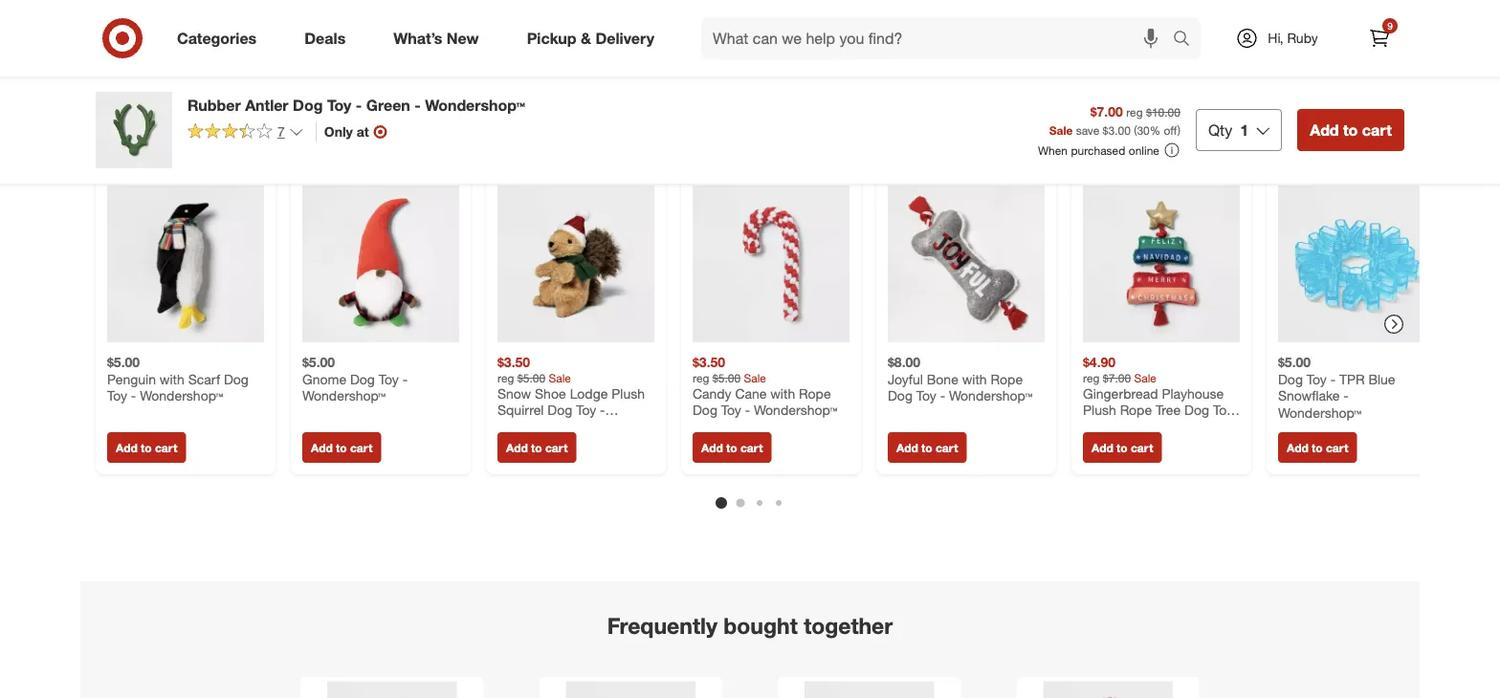 Task type: locate. For each thing, give the bounding box(es) containing it.
cart for $8.00 joyful bone with rope dog toy - wondershop™
[[936, 441, 958, 455]]

$3.50 for candy
[[693, 354, 726, 371]]

with inside $8.00 joyful bone with rope dog toy - wondershop™
[[963, 371, 987, 387]]

cart down 'shoe'
[[545, 441, 568, 455]]

0 horizontal spatial rope
[[799, 385, 831, 402]]

sale inside '$3.50 reg $5.00 sale candy cane with rope dog toy - wondershop™'
[[744, 371, 767, 385]]

$7.00 reg $10.00 sale save $ 3.00 ( 30 % off )
[[1050, 103, 1181, 137]]

add to cart button for $3.50 reg $5.00 sale candy cane with rope dog toy - wondershop™
[[693, 432, 772, 463]]

with left scarf at the bottom left of page
[[160, 371, 185, 387]]

cart down bone
[[936, 441, 958, 455]]

sale right 'snow'
[[549, 371, 571, 385]]

only at
[[324, 123, 369, 140]]

lodge
[[570, 385, 608, 402]]

cart down $4.90 reg $7.00 sale gingerbread playhouse plush rope tree dog toy - wondershop™
[[1131, 441, 1154, 455]]

wondershop™ inside '$3.50 reg $5.00 sale candy cane with rope dog toy - wondershop™'
[[754, 402, 838, 419]]

antler
[[245, 96, 289, 114]]

gnome dog toy - wondershop™ image
[[302, 185, 459, 342]]

$3.50 for snow
[[498, 354, 530, 371]]

add down joyful
[[897, 441, 919, 455]]

cart down the $5.00 penguin with scarf dog toy - wondershop™
[[155, 441, 177, 455]]

plush
[[612, 385, 645, 402], [1083, 402, 1117, 419]]

with right the cane
[[771, 385, 795, 402]]

wondershop™
[[425, 96, 525, 114], [140, 387, 223, 404], [302, 387, 386, 404], [949, 387, 1033, 404], [754, 402, 838, 419], [1279, 404, 1362, 421], [498, 419, 581, 435], [1092, 419, 1176, 435]]

snow shoe lodge plush squirrel dog toy - wondershop™ image
[[498, 185, 655, 342]]

$5.00 inside the $5.00 dog toy - tpr blue snowflake - wondershop™
[[1279, 354, 1311, 371]]

plush inside $3.50 reg $5.00 sale snow shoe lodge plush squirrel dog toy - wondershop™
[[612, 385, 645, 402]]

add to cart
[[1310, 121, 1393, 139], [116, 441, 177, 455], [311, 441, 373, 455], [506, 441, 568, 455], [702, 441, 763, 455], [897, 441, 958, 455], [1092, 441, 1154, 455], [1287, 441, 1349, 455]]

dog
[[293, 96, 323, 114], [224, 371, 249, 387], [350, 371, 375, 387], [1279, 371, 1303, 387], [888, 387, 913, 404], [548, 402, 573, 419], [693, 402, 718, 419], [1185, 402, 1210, 419]]

dog inside $4.90 reg $7.00 sale gingerbread playhouse plush rope tree dog toy - wondershop™
[[1185, 402, 1210, 419]]

$3.50
[[498, 354, 530, 371], [693, 354, 726, 371]]

to for $4.90 reg $7.00 sale gingerbread playhouse plush rope tree dog toy - wondershop™
[[1117, 441, 1128, 455]]

dog left tpr
[[1279, 371, 1303, 387]]

add to cart button down penguin
[[107, 432, 186, 463]]

- right 'shoe'
[[600, 402, 605, 419]]

- left scarf at the bottom left of page
[[131, 387, 136, 404]]

reg inside $7.00 reg $10.00 sale save $ 3.00 ( 30 % off )
[[1127, 105, 1143, 119]]

to for $5.00 penguin with scarf dog toy - wondershop™
[[141, 441, 152, 455]]

1 horizontal spatial rope
[[991, 371, 1023, 387]]

- right candy
[[745, 402, 750, 419]]

add for $3.50 reg $5.00 sale snow shoe lodge plush squirrel dog toy - wondershop™
[[506, 441, 528, 455]]

$3.50 up candy
[[693, 354, 726, 371]]

1 vertical spatial candy cane with rope dog toy - wondershop™ image
[[566, 682, 696, 699]]

add to cart down snowflake on the bottom right of page
[[1287, 441, 1349, 455]]

when purchased online
[[1038, 143, 1160, 158]]

2 horizontal spatial rope
[[1120, 402, 1152, 419]]

sale up the tree
[[1135, 371, 1157, 385]]

add to cart down squirrel at the left bottom of the page
[[506, 441, 568, 455]]

save
[[1076, 123, 1100, 137]]

pickup & delivery link
[[511, 17, 679, 59]]

add to cart button for $5.00 penguin with scarf dog toy - wondershop™
[[107, 432, 186, 463]]

- right snowflake on the bottom right of page
[[1344, 387, 1349, 404]]

$8.00
[[888, 354, 921, 371]]

purchased
[[1071, 143, 1126, 158]]

%
[[1150, 123, 1161, 137]]

rope right the cane
[[799, 385, 831, 402]]

- inside $8.00 joyful bone with rope dog toy - wondershop™
[[940, 387, 946, 404]]

- up at in the top left of the page
[[356, 96, 362, 114]]

add to cart button down bone
[[888, 432, 967, 463]]

$5.00 inside $3.50 reg $5.00 sale snow shoe lodge plush squirrel dog toy - wondershop™
[[518, 371, 546, 385]]

advertisement region
[[80, 0, 1420, 92]]

$7.00 left playhouse
[[1103, 371, 1131, 385]]

playhouse
[[1162, 385, 1224, 402]]

dog right gnome
[[350, 371, 375, 387]]

candy
[[693, 385, 732, 402]]

$3.50 inside '$3.50 reg $5.00 sale candy cane with rope dog toy - wondershop™'
[[693, 354, 726, 371]]

add to cart button down snowflake on the bottom right of page
[[1279, 432, 1357, 463]]

plush right 'lodge'
[[612, 385, 645, 402]]

rope left the tree
[[1120, 402, 1152, 419]]

rope
[[991, 371, 1023, 387], [799, 385, 831, 402], [1120, 402, 1152, 419]]

rope for candy cane with rope dog toy - wondershop™
[[799, 385, 831, 402]]

add to cart for $5.00 gnome dog toy - wondershop™
[[311, 441, 373, 455]]

dog inside $5.00 gnome dog toy - wondershop™
[[350, 371, 375, 387]]

dog right the tree
[[1185, 402, 1210, 419]]

1 horizontal spatial plush
[[1083, 402, 1117, 419]]

sale for save
[[1050, 123, 1073, 137]]

cart for $5.00 penguin with scarf dog toy - wondershop™
[[155, 441, 177, 455]]

$3.50 inside $3.50 reg $5.00 sale snow shoe lodge plush squirrel dog toy - wondershop™
[[498, 354, 530, 371]]

cart for $4.90 reg $7.00 sale gingerbread playhouse plush rope tree dog toy - wondershop™
[[1131, 441, 1154, 455]]

add down gnome
[[311, 441, 333, 455]]

toy inside $4.90 reg $7.00 sale gingerbread playhouse plush rope tree dog toy - wondershop™
[[1213, 402, 1234, 419]]

pickup
[[527, 29, 577, 47]]

add to cart button down the cane
[[693, 432, 772, 463]]

add down gingerbread
[[1092, 441, 1114, 455]]

wondershop™ inside $3.50 reg $5.00 sale snow shoe lodge plush squirrel dog toy - wondershop™
[[498, 419, 581, 435]]

- down gingerbread
[[1083, 419, 1089, 435]]

add to cart down the cane
[[702, 441, 763, 455]]

add for $3.50 reg $5.00 sale candy cane with rope dog toy - wondershop™
[[702, 441, 723, 455]]

add to cart button down squirrel at the left bottom of the page
[[498, 432, 576, 463]]

0 horizontal spatial $3.50
[[498, 354, 530, 371]]

1 vertical spatial $7.00
[[1103, 371, 1131, 385]]

wondershop™ inside $8.00 joyful bone with rope dog toy - wondershop™
[[949, 387, 1033, 404]]

add down candy
[[702, 441, 723, 455]]

tpr
[[1340, 371, 1365, 387]]

delivery
[[596, 29, 655, 47]]

)
[[1178, 123, 1181, 137]]

add to cart button down $5.00 gnome dog toy - wondershop™
[[302, 432, 381, 463]]

cart
[[1363, 121, 1393, 139], [155, 441, 177, 455], [350, 441, 373, 455], [545, 441, 568, 455], [741, 441, 763, 455], [936, 441, 958, 455], [1131, 441, 1154, 455], [1326, 441, 1349, 455]]

dog left the cane
[[693, 402, 718, 419]]

with right bone
[[963, 371, 987, 387]]

toy inside $8.00 joyful bone with rope dog toy - wondershop™
[[917, 387, 937, 404]]

rope inside $4.90 reg $7.00 sale gingerbread playhouse plush rope tree dog toy - wondershop™
[[1120, 402, 1152, 419]]

plush inside $4.90 reg $7.00 sale gingerbread playhouse plush rope tree dog toy - wondershop™
[[1083, 402, 1117, 419]]

add to cart button
[[1298, 109, 1405, 151], [107, 432, 186, 463], [302, 432, 381, 463], [498, 432, 576, 463], [693, 432, 772, 463], [888, 432, 967, 463], [1083, 432, 1162, 463], [1279, 432, 1357, 463]]

at
[[357, 123, 369, 140]]

add to cart down gingerbread
[[1092, 441, 1154, 455]]

$5.00 inside the $5.00 penguin with scarf dog toy - wondershop™
[[107, 354, 140, 371]]

sale inside $4.90 reg $7.00 sale gingerbread playhouse plush rope tree dog toy - wondershop™
[[1135, 371, 1157, 385]]

snow
[[498, 385, 531, 402]]

sale
[[1050, 123, 1073, 137], [549, 371, 571, 385], [744, 371, 767, 385], [1135, 371, 1157, 385]]

frequently bought together
[[607, 612, 893, 639]]

add down squirrel at the left bottom of the page
[[506, 441, 528, 455]]

candy cane with rope dog toy - wondershop™ image
[[693, 185, 850, 342], [566, 682, 696, 699]]

$5.00 inside $5.00 gnome dog toy - wondershop™
[[302, 354, 335, 371]]

rope for gingerbread playhouse plush rope tree dog toy - wondershop™
[[1120, 402, 1152, 419]]

3.00
[[1109, 123, 1131, 137]]

2 horizontal spatial with
[[963, 371, 987, 387]]

$3.50 up 'snow'
[[498, 354, 530, 371]]

add down penguin
[[116, 441, 138, 455]]

1 horizontal spatial with
[[771, 385, 795, 402]]

cart down the cane
[[741, 441, 763, 455]]

rope right bone
[[991, 371, 1023, 387]]

add
[[1310, 121, 1339, 139], [116, 441, 138, 455], [311, 441, 333, 455], [506, 441, 528, 455], [702, 441, 723, 455], [897, 441, 919, 455], [1092, 441, 1114, 455], [1287, 441, 1309, 455]]

1 horizontal spatial $3.50
[[693, 354, 726, 371]]

-
[[356, 96, 362, 114], [415, 96, 421, 114], [403, 371, 408, 387], [1331, 371, 1336, 387], [131, 387, 136, 404], [940, 387, 946, 404], [1344, 387, 1349, 404], [600, 402, 605, 419], [745, 402, 750, 419], [1083, 419, 1089, 435]]

0 horizontal spatial with
[[160, 371, 185, 387]]

rubber antler dog toy - green - wondershop™ image
[[327, 682, 457, 699]]

reg inside $4.90 reg $7.00 sale gingerbread playhouse plush rope tree dog toy - wondershop™
[[1083, 371, 1100, 385]]

rubber
[[188, 96, 241, 114]]

rubber antler dog toy - green - wondershop™
[[188, 96, 525, 114]]

add to cart button down gingerbread
[[1083, 432, 1162, 463]]

add for $8.00 joyful bone with rope dog toy - wondershop™
[[897, 441, 919, 455]]

reg inside $3.50 reg $5.00 sale snow shoe lodge plush squirrel dog toy - wondershop™
[[498, 371, 514, 385]]

add to cart for $3.50 reg $5.00 sale candy cane with rope dog toy - wondershop™
[[702, 441, 763, 455]]

to for $5.00 dog toy - tpr blue snowflake - wondershop™
[[1312, 441, 1323, 455]]

add to cart for $3.50 reg $5.00 sale snow shoe lodge plush squirrel dog toy - wondershop™
[[506, 441, 568, 455]]

with inside the $5.00 penguin with scarf dog toy - wondershop™
[[160, 371, 185, 387]]

- right joyful
[[940, 387, 946, 404]]

sale inside $7.00 reg $10.00 sale save $ 3.00 ( 30 % off )
[[1050, 123, 1073, 137]]

$7.00 up $
[[1091, 103, 1123, 120]]

sale up when
[[1050, 123, 1073, 137]]

toy inside $5.00 gnome dog toy - wondershop™
[[379, 371, 399, 387]]

deals
[[305, 29, 346, 47]]

reg for snow
[[498, 371, 514, 385]]

bone
[[927, 371, 959, 387]]

sale right candy
[[744, 371, 767, 385]]

$3.50 reg $5.00 sale candy cane with rope dog toy - wondershop™
[[693, 354, 838, 419]]

add to cart down bone
[[897, 441, 958, 455]]

with inside '$3.50 reg $5.00 sale candy cane with rope dog toy - wondershop™'
[[771, 385, 795, 402]]

search
[[1165, 31, 1211, 49]]

dog inside $8.00 joyful bone with rope dog toy - wondershop™
[[888, 387, 913, 404]]

$10.00
[[1147, 105, 1181, 119]]

with
[[160, 371, 185, 387], [963, 371, 987, 387], [771, 385, 795, 402]]

reg inside '$3.50 reg $5.00 sale candy cane with rope dog toy - wondershop™'
[[693, 371, 710, 385]]

dog right scarf at the bottom left of page
[[224, 371, 249, 387]]

0 horizontal spatial plush
[[612, 385, 645, 402]]

gnome
[[302, 371, 347, 387]]

cart down $5.00 gnome dog toy - wondershop™
[[350, 441, 373, 455]]

0 vertical spatial $7.00
[[1091, 103, 1123, 120]]

plush down $4.90
[[1083, 402, 1117, 419]]

to
[[1344, 121, 1358, 139], [141, 441, 152, 455], [336, 441, 347, 455], [531, 441, 542, 455], [726, 441, 738, 455], [922, 441, 933, 455], [1117, 441, 1128, 455], [1312, 441, 1323, 455]]

dog down $8.00
[[888, 387, 913, 404]]

&
[[581, 29, 591, 47]]

add down snowflake on the bottom right of page
[[1287, 441, 1309, 455]]

- left tpr
[[1331, 371, 1336, 387]]

add to cart button for $5.00 gnome dog toy - wondershop™
[[302, 432, 381, 463]]

toy inside $3.50 reg $5.00 sale snow shoe lodge plush squirrel dog toy - wondershop™
[[576, 402, 596, 419]]

- inside '$3.50 reg $5.00 sale candy cane with rope dog toy - wondershop™'
[[745, 402, 750, 419]]

sale inside $3.50 reg $5.00 sale snow shoe lodge plush squirrel dog toy - wondershop™
[[549, 371, 571, 385]]

add to cart button for $5.00 dog toy - tpr blue snowflake - wondershop™
[[1279, 432, 1357, 463]]

30
[[1137, 123, 1150, 137]]

cart down snowflake on the bottom right of page
[[1326, 441, 1349, 455]]

toy
[[327, 96, 352, 114], [379, 371, 399, 387], [1307, 371, 1327, 387], [107, 387, 127, 404], [917, 387, 937, 404], [576, 402, 596, 419], [721, 402, 742, 419], [1213, 402, 1234, 419]]

add to cart button down sponsored
[[1298, 109, 1405, 151]]

add to cart down penguin
[[116, 441, 177, 455]]

$7.00
[[1091, 103, 1123, 120], [1103, 371, 1131, 385]]

reg for gingerbread
[[1083, 371, 1100, 385]]

penguin with scarf dog toy - wondershop™ image
[[107, 185, 264, 342]]

- right gnome
[[403, 371, 408, 387]]

1
[[1241, 121, 1249, 139]]

$5.00
[[107, 354, 140, 371], [302, 354, 335, 371], [1279, 354, 1311, 371], [518, 371, 546, 385], [713, 371, 741, 385]]

$5.00 for gnome
[[302, 354, 335, 371]]

- inside $4.90 reg $7.00 sale gingerbread playhouse plush rope tree dog toy - wondershop™
[[1083, 419, 1089, 435]]

categories link
[[161, 17, 281, 59]]

add to cart down $5.00 gnome dog toy - wondershop™
[[311, 441, 373, 455]]

2 $3.50 from the left
[[693, 354, 726, 371]]

rope inside '$3.50 reg $5.00 sale candy cane with rope dog toy - wondershop™'
[[799, 385, 831, 402]]

dog right squirrel at the left bottom of the page
[[548, 402, 573, 419]]

1 $3.50 from the left
[[498, 354, 530, 371]]

what's new link
[[377, 17, 503, 59]]

reg
[[1127, 105, 1143, 119], [498, 371, 514, 385], [693, 371, 710, 385], [1083, 371, 1100, 385]]

dog inside the $5.00 dog toy - tpr blue snowflake - wondershop™
[[1279, 371, 1303, 387]]



Task type: vqa. For each thing, say whether or not it's contained in the screenshot.
9 LINK on the top of page
yes



Task type: describe. For each thing, give the bounding box(es) containing it.
add to cart for $4.90 reg $7.00 sale gingerbread playhouse plush rope tree dog toy - wondershop™
[[1092, 441, 1154, 455]]

only
[[324, 123, 353, 140]]

search button
[[1165, 17, 1211, 63]]

$7.00 inside $7.00 reg $10.00 sale save $ 3.00 ( 30 % off )
[[1091, 103, 1123, 120]]

$5.00 inside '$3.50 reg $5.00 sale candy cane with rope dog toy - wondershop™'
[[713, 371, 741, 385]]

add right 1
[[1310, 121, 1339, 139]]

cane
[[735, 385, 767, 402]]

reg for save
[[1127, 105, 1143, 119]]

dog right the antler
[[293, 96, 323, 114]]

dog toy - tpr blue snowflake - wondershop™ image
[[1279, 185, 1436, 342]]

scarf
[[188, 371, 220, 387]]

rope inside $8.00 joyful bone with rope dog toy - wondershop™
[[991, 371, 1023, 387]]

$4.90 reg $7.00 sale gingerbread playhouse plush rope tree dog toy - wondershop™
[[1083, 354, 1234, 435]]

reindeer plush with rope dog toy - wondershop™ image
[[1044, 682, 1173, 699]]

add for $5.00 penguin with scarf dog toy - wondershop™
[[116, 441, 138, 455]]

sale for candy
[[744, 371, 767, 385]]

add to cart button for $8.00 joyful bone with rope dog toy - wondershop™
[[888, 432, 967, 463]]

- inside $3.50 reg $5.00 sale snow shoe lodge plush squirrel dog toy - wondershop™
[[600, 402, 605, 419]]

when
[[1038, 143, 1068, 158]]

9
[[1388, 20, 1393, 32]]

- right green
[[415, 96, 421, 114]]

toy inside the $5.00 penguin with scarf dog toy - wondershop™
[[107, 387, 127, 404]]

7 link
[[188, 123, 304, 145]]

categories
[[177, 29, 257, 47]]

cart for $5.00 dog toy - tpr blue snowflake - wondershop™
[[1326, 441, 1349, 455]]

hi, ruby
[[1268, 30, 1318, 46]]

blue
[[1369, 371, 1396, 387]]

deals link
[[288, 17, 370, 59]]

$4.90
[[1083, 354, 1116, 371]]

cart for $3.50 reg $5.00 sale snow shoe lodge plush squirrel dog toy - wondershop™
[[545, 441, 568, 455]]

gingerbread playhouse plush rope tree dog toy - wondershop™ image
[[1083, 185, 1240, 342]]

reg for candy
[[693, 371, 710, 385]]

add to cart for $5.00 dog toy - tpr blue snowflake - wondershop™
[[1287, 441, 1349, 455]]

$5.00 for dog
[[1279, 354, 1311, 371]]

dog inside the $5.00 penguin with scarf dog toy - wondershop™
[[224, 371, 249, 387]]

add to cart for $5.00 penguin with scarf dog toy - wondershop™
[[116, 441, 177, 455]]

ruby
[[1288, 30, 1318, 46]]

$
[[1103, 123, 1109, 137]]

to for $8.00 joyful bone with rope dog toy - wondershop™
[[922, 441, 933, 455]]

(
[[1134, 123, 1137, 137]]

dog inside $3.50 reg $5.00 sale snow shoe lodge plush squirrel dog toy - wondershop™
[[548, 402, 573, 419]]

image of rubber antler dog toy - green - wondershop™ image
[[96, 92, 172, 168]]

add to cart down sponsored
[[1310, 121, 1393, 139]]

$5.00 gnome dog toy - wondershop™
[[302, 354, 408, 404]]

snowflake
[[1279, 387, 1340, 404]]

add to cart button for $4.90 reg $7.00 sale gingerbread playhouse plush rope tree dog toy - wondershop™
[[1083, 432, 1162, 463]]

9 link
[[1359, 17, 1401, 59]]

joyful bone with rope dog toy - wondershop™ image
[[888, 185, 1045, 342]]

What can we help you find? suggestions appear below search field
[[702, 17, 1178, 59]]

together
[[804, 612, 893, 639]]

sponsored
[[1364, 93, 1420, 107]]

toy inside '$3.50 reg $5.00 sale candy cane with rope dog toy - wondershop™'
[[721, 402, 742, 419]]

wondershop™ inside $4.90 reg $7.00 sale gingerbread playhouse plush rope tree dog toy - wondershop™
[[1092, 419, 1176, 435]]

wondershop™ inside the $5.00 penguin with scarf dog toy - wondershop™
[[140, 387, 223, 404]]

hi,
[[1268, 30, 1284, 46]]

wondershop™ inside $5.00 gnome dog toy - wondershop™
[[302, 387, 386, 404]]

0 vertical spatial candy cane with rope dog toy - wondershop™ image
[[693, 185, 850, 342]]

wondershop™ inside the $5.00 dog toy - tpr blue snowflake - wondershop™
[[1279, 404, 1362, 421]]

$5.00 dog toy - tpr blue snowflake - wondershop™
[[1279, 354, 1396, 421]]

to for $3.50 reg $5.00 sale snow shoe lodge plush squirrel dog toy - wondershop™
[[531, 441, 542, 455]]

cart down sponsored
[[1363, 121, 1393, 139]]

$5.00 for penguin
[[107, 354, 140, 371]]

bought
[[724, 612, 798, 639]]

toy inside the $5.00 dog toy - tpr blue snowflake - wondershop™
[[1307, 371, 1327, 387]]

add for $4.90 reg $7.00 sale gingerbread playhouse plush rope tree dog toy - wondershop™
[[1092, 441, 1114, 455]]

penguin
[[107, 371, 156, 387]]

cart for $5.00 gnome dog toy - wondershop™
[[350, 441, 373, 455]]

what's
[[394, 29, 443, 47]]

online
[[1129, 143, 1160, 158]]

- inside $5.00 gnome dog toy - wondershop™
[[403, 371, 408, 387]]

pickup & delivery
[[527, 29, 655, 47]]

$5.00 penguin with scarf dog toy - wondershop™
[[107, 354, 249, 404]]

gingerbread
[[1083, 385, 1159, 402]]

shoe
[[535, 385, 566, 402]]

add for $5.00 dog toy - tpr blue snowflake - wondershop™
[[1287, 441, 1309, 455]]

7
[[278, 123, 285, 140]]

add to cart button for $3.50 reg $5.00 sale snow shoe lodge plush squirrel dog toy - wondershop™
[[498, 432, 576, 463]]

add for $5.00 gnome dog toy - wondershop™
[[311, 441, 333, 455]]

frequently
[[607, 612, 718, 639]]

joyful
[[888, 371, 923, 387]]

sale for gingerbread
[[1135, 371, 1157, 385]]

$3.50 reg $5.00 sale snow shoe lodge plush squirrel dog toy - wondershop™
[[498, 354, 645, 435]]

- inside the $5.00 penguin with scarf dog toy - wondershop™
[[131, 387, 136, 404]]

dog inside '$3.50 reg $5.00 sale candy cane with rope dog toy - wondershop™'
[[693, 402, 718, 419]]

qty 1
[[1209, 121, 1249, 139]]

to for $5.00 gnome dog toy - wondershop™
[[336, 441, 347, 455]]

off
[[1164, 123, 1178, 137]]

$8.00 joyful bone with rope dog toy - wondershop™
[[888, 354, 1033, 404]]

squirrel
[[498, 402, 544, 419]]

tree
[[1156, 402, 1181, 419]]

green
[[366, 96, 410, 114]]

tennis ball dog toy - 2pk - wondershop™ image
[[805, 682, 935, 699]]

sale for snow
[[549, 371, 571, 385]]

to for $3.50 reg $5.00 sale candy cane with rope dog toy - wondershop™
[[726, 441, 738, 455]]

add to cart for $8.00 joyful bone with rope dog toy - wondershop™
[[897, 441, 958, 455]]

$7.00 inside $4.90 reg $7.00 sale gingerbread playhouse plush rope tree dog toy - wondershop™
[[1103, 371, 1131, 385]]

qty
[[1209, 121, 1233, 139]]

cart for $3.50 reg $5.00 sale candy cane with rope dog toy - wondershop™
[[741, 441, 763, 455]]

what's new
[[394, 29, 479, 47]]

new
[[447, 29, 479, 47]]



